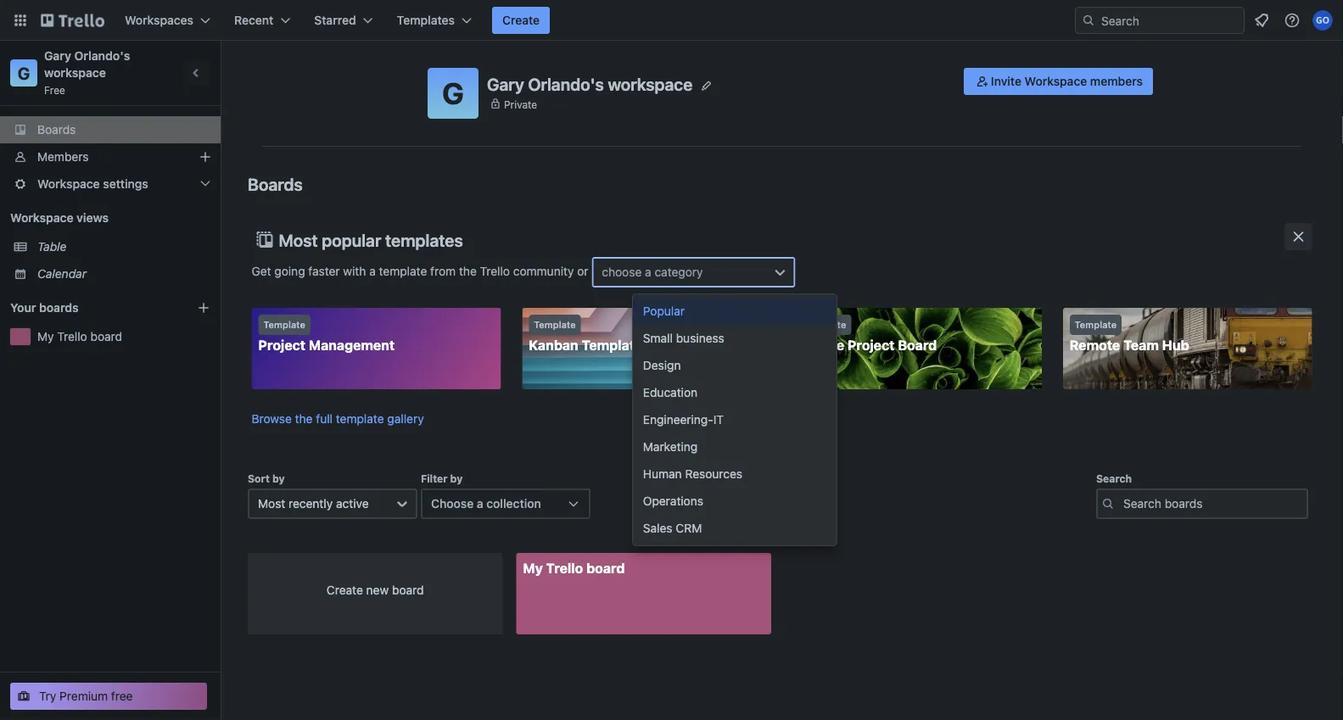 Task type: describe. For each thing, give the bounding box(es) containing it.
resources
[[685, 467, 743, 481]]

choose a category
[[602, 265, 703, 279]]

gary orlando's workspace
[[487, 74, 693, 94]]

workspace for views
[[10, 211, 73, 225]]

sales crm
[[643, 521, 702, 535]]

1 vertical spatial board
[[586, 560, 625, 577]]

2 horizontal spatial trello
[[546, 560, 583, 577]]

crm
[[676, 521, 702, 535]]

template remote team hub
[[1070, 319, 1189, 353]]

invite
[[991, 74, 1022, 88]]

management
[[309, 337, 395, 353]]

going
[[274, 264, 305, 278]]

0 vertical spatial board
[[90, 330, 122, 344]]

template kanban template
[[529, 319, 643, 353]]

collection
[[486, 497, 541, 511]]

0 vertical spatial the
[[459, 264, 477, 278]]

table link
[[37, 238, 210, 255]]

choose a collection
[[431, 497, 541, 511]]

community
[[513, 264, 574, 278]]

sort by
[[248, 473, 285, 484]]

premium
[[60, 689, 108, 703]]

education
[[643, 386, 698, 400]]

0 notifications image
[[1252, 10, 1272, 31]]

hub
[[1162, 337, 1189, 353]]

by for sort by
[[272, 473, 285, 484]]

try
[[39, 689, 56, 703]]

g for "g" link
[[18, 63, 30, 83]]

0 vertical spatial my trello board
[[37, 330, 122, 344]]

workspace settings button
[[0, 171, 221, 198]]

orlando's for gary orlando's workspace
[[528, 74, 604, 94]]

full
[[316, 412, 333, 426]]

template simple project board
[[799, 319, 937, 353]]

template for remote
[[1075, 319, 1117, 330]]

template for simple
[[804, 319, 846, 330]]

it
[[713, 413, 724, 427]]

gary orlando (garyorlando) image
[[1313, 10, 1333, 31]]

get
[[252, 264, 271, 278]]

design
[[643, 358, 681, 372]]

orlando's for gary orlando's workspace free
[[74, 49, 130, 63]]

browse
[[252, 412, 292, 426]]

most popular templates
[[279, 230, 463, 250]]

0 horizontal spatial my trello board link
[[37, 328, 210, 345]]

category
[[655, 265, 703, 279]]

a for choose a category
[[645, 265, 651, 279]]

table
[[37, 240, 67, 254]]

free
[[44, 84, 65, 96]]

with
[[343, 264, 366, 278]]

marketing
[[643, 440, 698, 454]]

members
[[37, 150, 89, 164]]

1 vertical spatial trello
[[57, 330, 87, 344]]

templates button
[[387, 7, 482, 34]]

small
[[643, 331, 673, 345]]

new
[[366, 583, 389, 597]]

Search field
[[1095, 8, 1244, 33]]

browse the full template gallery
[[252, 412, 424, 426]]

most recently active
[[258, 497, 369, 511]]

boards
[[39, 301, 79, 315]]

most for most recently active
[[258, 497, 285, 511]]

template for project
[[263, 319, 305, 330]]

create for create new board
[[327, 583, 363, 597]]

invite workspace members
[[991, 74, 1143, 88]]

workspaces
[[125, 13, 193, 27]]

active
[[336, 497, 369, 511]]

small business
[[643, 331, 724, 345]]

create button
[[492, 7, 550, 34]]

gary orlando's workspace link
[[44, 49, 133, 80]]

workspaces button
[[115, 7, 221, 34]]

choose a collection button
[[421, 489, 591, 519]]

get going faster with a template from the trello community or
[[252, 264, 592, 278]]

human
[[643, 467, 682, 481]]

try premium free button
[[10, 683, 207, 710]]

from
[[430, 264, 456, 278]]

templates
[[385, 230, 463, 250]]

g for g button
[[442, 76, 464, 111]]

boards link
[[0, 116, 221, 143]]

template left small
[[582, 337, 643, 353]]

open information menu image
[[1284, 12, 1301, 29]]

1 vertical spatial template
[[336, 412, 384, 426]]

try premium free
[[39, 689, 133, 703]]



Task type: locate. For each thing, give the bounding box(es) containing it.
members link
[[0, 143, 221, 171]]

gary for gary orlando's workspace
[[487, 74, 524, 94]]

workspace
[[1025, 74, 1087, 88], [37, 177, 100, 191], [10, 211, 73, 225]]

most down sort by
[[258, 497, 285, 511]]

team
[[1124, 337, 1159, 353]]

1 vertical spatial workspace
[[37, 177, 100, 191]]

most up going
[[279, 230, 318, 250]]

template down templates
[[379, 264, 427, 278]]

most for most popular templates
[[279, 230, 318, 250]]

a inside 'button'
[[477, 497, 483, 511]]

1 vertical spatial my trello board
[[523, 560, 625, 577]]

free
[[111, 689, 133, 703]]

popular
[[643, 304, 685, 318]]

workspace for gary orlando's workspace free
[[44, 66, 106, 80]]

0 horizontal spatial create
[[327, 583, 363, 597]]

create up private
[[502, 13, 540, 27]]

my trello board link down your boards with 1 items element
[[37, 328, 210, 345]]

orlando's
[[74, 49, 130, 63], [528, 74, 604, 94]]

by right sort
[[272, 473, 285, 484]]

create for create
[[502, 13, 540, 27]]

template down going
[[263, 319, 305, 330]]

1 horizontal spatial create
[[502, 13, 540, 27]]

sales
[[643, 521, 672, 535]]

calendar
[[37, 267, 87, 281]]

workspace navigation collapse icon image
[[185, 61, 209, 85]]

popular
[[322, 230, 381, 250]]

template inside template remote team hub
[[1075, 319, 1117, 330]]

my down your boards
[[37, 330, 54, 344]]

workspace for settings
[[37, 177, 100, 191]]

1 horizontal spatial by
[[450, 473, 463, 484]]

project inside template project management
[[258, 337, 306, 353]]

your boards
[[10, 301, 79, 315]]

0 horizontal spatial orlando's
[[74, 49, 130, 63]]

0 horizontal spatial my
[[37, 330, 54, 344]]

views
[[76, 211, 109, 225]]

workspace settings
[[37, 177, 148, 191]]

template
[[263, 319, 305, 330], [534, 319, 576, 330], [804, 319, 846, 330], [1075, 319, 1117, 330], [582, 337, 643, 353]]

1 vertical spatial my trello board link
[[516, 553, 771, 635]]

workspace inside popup button
[[37, 177, 100, 191]]

the left full
[[295, 412, 313, 426]]

g inside "g" link
[[18, 63, 30, 83]]

0 vertical spatial my
[[37, 330, 54, 344]]

board
[[90, 330, 122, 344], [586, 560, 625, 577], [392, 583, 424, 597]]

gary
[[44, 49, 71, 63], [487, 74, 524, 94]]

0 vertical spatial my trello board link
[[37, 328, 210, 345]]

workspace for gary orlando's workspace
[[608, 74, 693, 94]]

1 project from the left
[[258, 337, 306, 353]]

1 by from the left
[[272, 473, 285, 484]]

0 vertical spatial workspace
[[1025, 74, 1087, 88]]

2 by from the left
[[450, 473, 463, 484]]

recent button
[[224, 7, 301, 34]]

engineering-it
[[643, 413, 724, 427]]

gary for gary orlando's workspace free
[[44, 49, 71, 63]]

project inside template simple project board
[[848, 337, 895, 353]]

1 horizontal spatial board
[[392, 583, 424, 597]]

simple
[[799, 337, 844, 353]]

1 horizontal spatial boards
[[248, 174, 303, 194]]

create left new
[[327, 583, 363, 597]]

choose
[[602, 265, 642, 279]]

the
[[459, 264, 477, 278], [295, 412, 313, 426]]

workspace inside gary orlando's workspace free
[[44, 66, 106, 80]]

1 vertical spatial my
[[523, 560, 543, 577]]

create new board
[[327, 583, 424, 597]]

2 vertical spatial board
[[392, 583, 424, 597]]

g inside g button
[[442, 76, 464, 111]]

gallery
[[387, 412, 424, 426]]

starred button
[[304, 7, 383, 34]]

1 vertical spatial gary
[[487, 74, 524, 94]]

your
[[10, 301, 36, 315]]

1 horizontal spatial a
[[477, 497, 483, 511]]

1 vertical spatial most
[[258, 497, 285, 511]]

0 horizontal spatial my trello board
[[37, 330, 122, 344]]

orlando's up private
[[528, 74, 604, 94]]

1 vertical spatial boards
[[248, 174, 303, 194]]

a for choose a collection
[[477, 497, 483, 511]]

my trello board link down sales
[[516, 553, 771, 635]]

faster
[[308, 264, 340, 278]]

template for kanban
[[534, 319, 576, 330]]

template right full
[[336, 412, 384, 426]]

orlando's down back to home 'image'
[[74, 49, 130, 63]]

my down the "collection"
[[523, 560, 543, 577]]

a right choose
[[645, 265, 651, 279]]

1 horizontal spatial gary
[[487, 74, 524, 94]]

2 horizontal spatial board
[[586, 560, 625, 577]]

Search text field
[[1096, 489, 1308, 519]]

members
[[1090, 74, 1143, 88]]

0 horizontal spatial a
[[369, 264, 376, 278]]

by for filter by
[[450, 473, 463, 484]]

gary up free
[[44, 49, 71, 63]]

0 vertical spatial create
[[502, 13, 540, 27]]

human resources
[[643, 467, 743, 481]]

template inside template project management
[[263, 319, 305, 330]]

settings
[[103, 177, 148, 191]]

search image
[[1082, 14, 1095, 27]]

board
[[898, 337, 937, 353]]

g link
[[10, 59, 37, 87]]

engineering-
[[643, 413, 713, 427]]

primary element
[[0, 0, 1343, 41]]

starred
[[314, 13, 356, 27]]

browse the full template gallery link
[[252, 412, 424, 426]]

remote
[[1070, 337, 1120, 353]]

workspace up table on the top of page
[[10, 211, 73, 225]]

g down "switch to…" image
[[18, 63, 30, 83]]

operations
[[643, 494, 703, 508]]

templates
[[397, 13, 455, 27]]

filter by
[[421, 473, 463, 484]]

invite workspace members button
[[964, 68, 1153, 95]]

0 horizontal spatial gary
[[44, 49, 71, 63]]

1 horizontal spatial my trello board link
[[516, 553, 771, 635]]

0 horizontal spatial the
[[295, 412, 313, 426]]

calendar link
[[37, 266, 210, 283]]

boards
[[37, 123, 76, 137], [248, 174, 303, 194]]

0 horizontal spatial boards
[[37, 123, 76, 137]]

template up simple at the top right
[[804, 319, 846, 330]]

sm image
[[974, 73, 991, 90]]

g left private
[[442, 76, 464, 111]]

template up remote on the right top
[[1075, 319, 1117, 330]]

2 project from the left
[[848, 337, 895, 353]]

0 vertical spatial boards
[[37, 123, 76, 137]]

private
[[504, 98, 537, 110]]

0 horizontal spatial workspace
[[44, 66, 106, 80]]

orlando's inside gary orlando's workspace free
[[74, 49, 130, 63]]

workspace down primary element
[[608, 74, 693, 94]]

switch to… image
[[12, 12, 29, 29]]

0 vertical spatial trello
[[480, 264, 510, 278]]

template inside template simple project board
[[804, 319, 846, 330]]

most
[[279, 230, 318, 250], [258, 497, 285, 511]]

1 horizontal spatial orlando's
[[528, 74, 604, 94]]

a right the choose
[[477, 497, 483, 511]]

2 horizontal spatial a
[[645, 265, 651, 279]]

search
[[1096, 473, 1132, 484]]

project left board
[[848, 337, 895, 353]]

kanban
[[529, 337, 578, 353]]

1 horizontal spatial my
[[523, 560, 543, 577]]

by right filter
[[450, 473, 463, 484]]

1 horizontal spatial g
[[442, 76, 464, 111]]

create inside button
[[502, 13, 540, 27]]

business
[[676, 331, 724, 345]]

your boards with 1 items element
[[10, 298, 171, 318]]

workspace inside button
[[1025, 74, 1087, 88]]

my trello board link
[[37, 328, 210, 345], [516, 553, 771, 635]]

1 horizontal spatial my trello board
[[523, 560, 625, 577]]

gary inside gary orlando's workspace free
[[44, 49, 71, 63]]

1 vertical spatial orlando's
[[528, 74, 604, 94]]

template project management
[[258, 319, 395, 353]]

0 vertical spatial gary
[[44, 49, 71, 63]]

0 vertical spatial template
[[379, 264, 427, 278]]

0 vertical spatial orlando's
[[74, 49, 130, 63]]

0 horizontal spatial board
[[90, 330, 122, 344]]

a
[[369, 264, 376, 278], [645, 265, 651, 279], [477, 497, 483, 511]]

template up kanban on the top
[[534, 319, 576, 330]]

1 horizontal spatial trello
[[480, 264, 510, 278]]

0 horizontal spatial g
[[18, 63, 30, 83]]

0 horizontal spatial by
[[272, 473, 285, 484]]

a right with at the left top of the page
[[369, 264, 376, 278]]

workspace right invite
[[1025, 74, 1087, 88]]

create
[[502, 13, 540, 27], [327, 583, 363, 597]]

g
[[18, 63, 30, 83], [442, 76, 464, 111]]

workspace views
[[10, 211, 109, 225]]

the right from in the left top of the page
[[459, 264, 477, 278]]

2 vertical spatial workspace
[[10, 211, 73, 225]]

1 horizontal spatial the
[[459, 264, 477, 278]]

workspace up free
[[44, 66, 106, 80]]

template
[[379, 264, 427, 278], [336, 412, 384, 426]]

0 horizontal spatial project
[[258, 337, 306, 353]]

project left 'management' on the left top of the page
[[258, 337, 306, 353]]

gary orlando's workspace free
[[44, 49, 133, 96]]

recent
[[234, 13, 273, 27]]

g button
[[428, 68, 479, 119]]

workspace down members
[[37, 177, 100, 191]]

back to home image
[[41, 7, 104, 34]]

1 vertical spatial the
[[295, 412, 313, 426]]

2 vertical spatial trello
[[546, 560, 583, 577]]

0 vertical spatial most
[[279, 230, 318, 250]]

1 horizontal spatial workspace
[[608, 74, 693, 94]]

gary up private
[[487, 74, 524, 94]]

1 vertical spatial create
[[327, 583, 363, 597]]

1 horizontal spatial project
[[848, 337, 895, 353]]

my
[[37, 330, 54, 344], [523, 560, 543, 577]]

recently
[[289, 497, 333, 511]]

sort
[[248, 473, 270, 484]]

by
[[272, 473, 285, 484], [450, 473, 463, 484]]

add board image
[[197, 301, 210, 315]]

0 horizontal spatial trello
[[57, 330, 87, 344]]

or
[[577, 264, 588, 278]]

filter
[[421, 473, 448, 484]]

choose
[[431, 497, 474, 511]]

trello
[[480, 264, 510, 278], [57, 330, 87, 344], [546, 560, 583, 577]]

my trello board
[[37, 330, 122, 344], [523, 560, 625, 577]]



Task type: vqa. For each thing, say whether or not it's contained in the screenshot.
text
no



